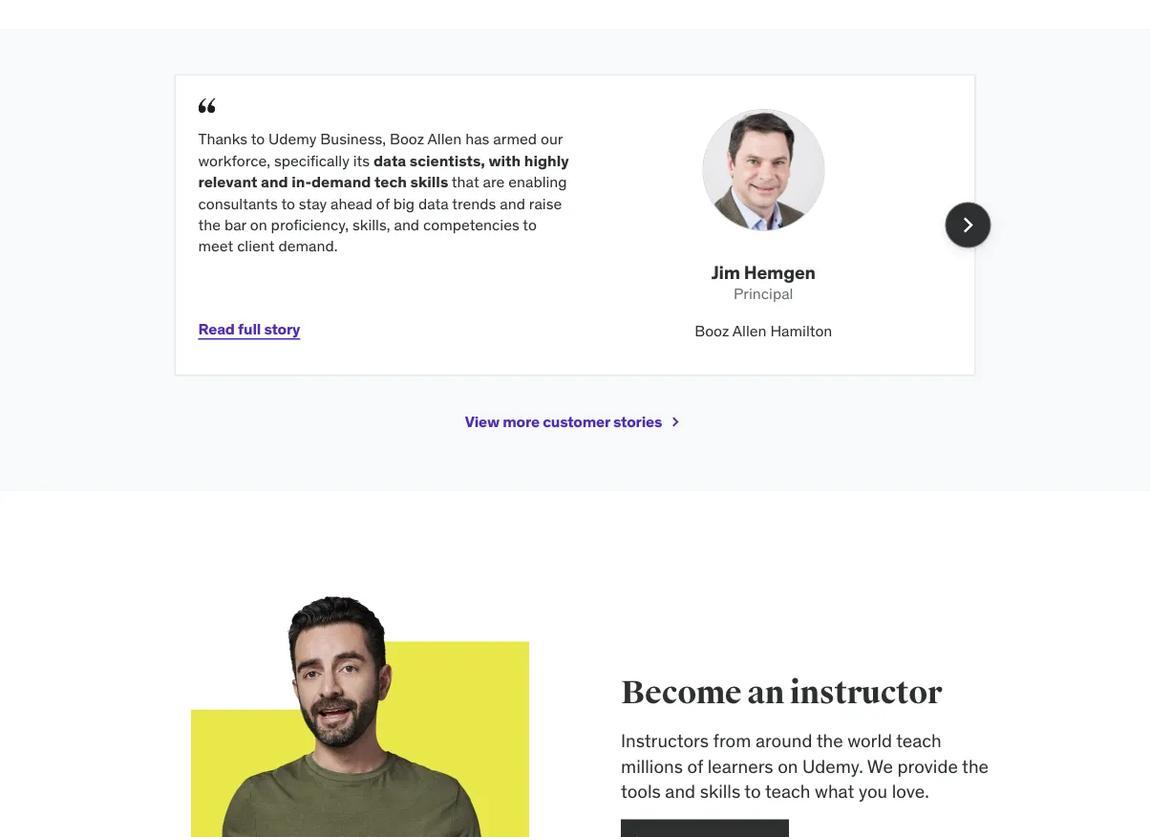 Task type: describe. For each thing, give the bounding box(es) containing it.
stories
[[614, 412, 662, 431]]

become
[[621, 673, 742, 713]]

view more customer stories
[[465, 412, 662, 431]]

raise
[[529, 193, 562, 213]]

and down 'are'
[[500, 193, 526, 213]]

you
[[859, 780, 888, 803]]

instructor
[[790, 673, 942, 713]]

customer
[[543, 412, 610, 431]]

client
[[237, 236, 275, 256]]

on inside that are enabling consultants to stay ahead of big data trends and raise the bar on proficiency, skills, and competencies to meet client demand.
[[250, 215, 267, 234]]

read
[[198, 319, 235, 339]]

big
[[393, 193, 415, 213]]

allen inside thanks to udemy business, booz allen has armed our workforce, specifically its
[[428, 129, 462, 149]]

booz inside thanks to udemy business, booz allen has armed our workforce, specifically its
[[390, 129, 424, 149]]

instructors
[[621, 729, 709, 752]]

in-
[[292, 172, 312, 192]]

principal
[[734, 284, 794, 303]]

and inside data scientists, with highly relevant and in-demand tech skills
[[261, 172, 288, 192]]

an
[[747, 673, 784, 713]]

on inside instructors from around the world teach millions of learners on udemy. we provide the tools and skills to teach what you love.
[[778, 754, 798, 777]]

1 vertical spatial allen
[[733, 321, 767, 340]]

carousel element
[[174, 74, 991, 376]]

trends
[[452, 193, 496, 213]]

learners
[[708, 754, 774, 777]]

armed
[[493, 129, 537, 149]]

1 vertical spatial teach
[[765, 780, 811, 803]]

view
[[465, 412, 500, 431]]

read full story
[[198, 319, 300, 339]]

thanks
[[198, 129, 248, 149]]

skills inside data scientists, with highly relevant and in-demand tech skills
[[410, 172, 448, 192]]

of for big
[[376, 193, 390, 213]]

relevant
[[198, 172, 257, 192]]

of for learners
[[688, 754, 703, 777]]

that are enabling consultants to stay ahead of big data trends and raise the bar on proficiency, skills, and competencies to meet client demand.
[[198, 172, 567, 256]]

ahead
[[331, 193, 373, 213]]

bar
[[224, 215, 246, 234]]

become an instructor
[[621, 673, 942, 713]]

our
[[541, 129, 563, 149]]

business,
[[320, 129, 386, 149]]

jim hemgen principal
[[712, 261, 816, 303]]

view more customer stories link
[[465, 399, 685, 445]]

hemgen
[[744, 261, 816, 284]]

0 vertical spatial teach
[[897, 729, 942, 752]]

with
[[489, 151, 521, 170]]

consultants
[[198, 193, 278, 213]]

the for the
[[962, 754, 989, 777]]

booz allen hamilton
[[695, 321, 833, 340]]

read full story link
[[198, 306, 300, 352]]

to left stay
[[281, 193, 295, 213]]

and inside instructors from around the world teach millions of learners on udemy. we provide the tools and skills to teach what you love.
[[665, 780, 696, 803]]



Task type: locate. For each thing, give the bounding box(es) containing it.
are
[[483, 172, 505, 192]]

the for consultants
[[198, 215, 221, 234]]

0 vertical spatial allen
[[428, 129, 462, 149]]

0 horizontal spatial booz
[[390, 129, 424, 149]]

of inside that are enabling consultants to stay ahead of big data trends and raise the bar on proficiency, skills, and competencies to meet client demand.
[[376, 193, 390, 213]]

2 horizontal spatial the
[[962, 754, 989, 777]]

millions
[[621, 754, 683, 777]]

to inside thanks to udemy business, booz allen has armed our workforce, specifically its
[[251, 129, 265, 149]]

teach up provide
[[897, 729, 942, 752]]

more
[[503, 412, 540, 431]]

0 vertical spatial booz
[[390, 129, 424, 149]]

instructors from around the world teach millions of learners on udemy. we provide the tools and skills to teach what you love.
[[621, 729, 989, 803]]

allen down the principal
[[733, 321, 767, 340]]

skills down learners
[[700, 780, 741, 803]]

highly
[[524, 151, 569, 170]]

of down 'instructors'
[[688, 754, 703, 777]]

0 horizontal spatial the
[[198, 215, 221, 234]]

its
[[353, 151, 370, 170]]

to inside instructors from around the world teach millions of learners on udemy. we provide the tools and skills to teach what you love.
[[745, 780, 761, 803]]

full
[[238, 319, 261, 339]]

1 horizontal spatial data
[[418, 193, 449, 213]]

around
[[756, 729, 813, 752]]

0 vertical spatial of
[[376, 193, 390, 213]]

tech
[[375, 172, 407, 192]]

1 horizontal spatial allen
[[733, 321, 767, 340]]

of
[[376, 193, 390, 213], [688, 754, 703, 777]]

to down raise at left
[[523, 215, 537, 234]]

tools
[[621, 780, 661, 803]]

to
[[251, 129, 265, 149], [281, 193, 295, 213], [523, 215, 537, 234], [745, 780, 761, 803]]

meet
[[198, 236, 233, 256]]

allen up scientists,
[[428, 129, 462, 149]]

1 horizontal spatial skills
[[700, 780, 741, 803]]

next image
[[953, 210, 984, 240]]

1 vertical spatial of
[[688, 754, 703, 777]]

the up "udemy."
[[817, 729, 843, 752]]

what
[[815, 780, 855, 803]]

workforce,
[[198, 151, 270, 170]]

the
[[198, 215, 221, 234], [817, 729, 843, 752], [962, 754, 989, 777]]

on up client
[[250, 215, 267, 234]]

hamilton
[[771, 321, 833, 340]]

and left in-
[[261, 172, 288, 192]]

world
[[848, 729, 892, 752]]

booz
[[390, 129, 424, 149], [695, 321, 729, 340]]

to down learners
[[745, 780, 761, 803]]

story
[[264, 319, 300, 339]]

that
[[452, 172, 479, 192]]

to up workforce,
[[251, 129, 265, 149]]

udemy.
[[803, 754, 864, 777]]

data
[[374, 151, 406, 170], [418, 193, 449, 213]]

stay
[[299, 193, 327, 213]]

data inside data scientists, with highly relevant and in-demand tech skills
[[374, 151, 406, 170]]

1 vertical spatial the
[[817, 729, 843, 752]]

udemy
[[269, 129, 317, 149]]

allen
[[428, 129, 462, 149], [733, 321, 767, 340]]

0 vertical spatial on
[[250, 215, 267, 234]]

on down the around
[[778, 754, 798, 777]]

1 vertical spatial skills
[[700, 780, 741, 803]]

skills inside instructors from around the world teach millions of learners on udemy. we provide the tools and skills to teach what you love.
[[700, 780, 741, 803]]

and down big
[[394, 215, 420, 234]]

1 horizontal spatial of
[[688, 754, 703, 777]]

0 vertical spatial skills
[[410, 172, 448, 192]]

on
[[250, 215, 267, 234], [778, 754, 798, 777]]

and down millions
[[665, 780, 696, 803]]

data right big
[[418, 193, 449, 213]]

0 horizontal spatial allen
[[428, 129, 462, 149]]

1 horizontal spatial teach
[[897, 729, 942, 752]]

the right provide
[[962, 754, 989, 777]]

the inside that are enabling consultants to stay ahead of big data trends and raise the bar on proficiency, skills, and competencies to meet client demand.
[[198, 215, 221, 234]]

demand.
[[278, 236, 338, 256]]

1 horizontal spatial on
[[778, 754, 798, 777]]

0 horizontal spatial on
[[250, 215, 267, 234]]

competencies
[[423, 215, 520, 234]]

skills down scientists,
[[410, 172, 448, 192]]

enabling
[[509, 172, 567, 192]]

from
[[713, 729, 751, 752]]

specifically
[[274, 151, 350, 170]]

provide
[[898, 754, 958, 777]]

we
[[868, 754, 893, 777]]

booz up data scientists, with highly relevant and in-demand tech skills
[[390, 129, 424, 149]]

0 vertical spatial data
[[374, 151, 406, 170]]

of left big
[[376, 193, 390, 213]]

proficiency,
[[271, 215, 349, 234]]

skills
[[410, 172, 448, 192], [700, 780, 741, 803]]

1 vertical spatial on
[[778, 754, 798, 777]]

0 horizontal spatial skills
[[410, 172, 448, 192]]

1 vertical spatial data
[[418, 193, 449, 213]]

has
[[466, 129, 490, 149]]

data scientists, with highly relevant and in-demand tech skills
[[198, 151, 569, 192]]

thanks to udemy business, booz allen has armed our workforce, specifically its
[[198, 129, 563, 170]]

skills,
[[353, 215, 390, 234]]

the up meet
[[198, 215, 221, 234]]

love.
[[892, 780, 929, 803]]

and
[[261, 172, 288, 192], [500, 193, 526, 213], [394, 215, 420, 234], [665, 780, 696, 803]]

0 vertical spatial the
[[198, 215, 221, 234]]

of inside instructors from around the world teach millions of learners on udemy. we provide the tools and skills to teach what you love.
[[688, 754, 703, 777]]

0 horizontal spatial of
[[376, 193, 390, 213]]

1 horizontal spatial booz
[[695, 321, 729, 340]]

demand
[[312, 172, 371, 192]]

teach left what
[[765, 780, 811, 803]]

1 horizontal spatial the
[[817, 729, 843, 752]]

data up 'tech'
[[374, 151, 406, 170]]

teach
[[897, 729, 942, 752], [765, 780, 811, 803]]

booz down 'jim'
[[695, 321, 729, 340]]

1 vertical spatial booz
[[695, 321, 729, 340]]

2 vertical spatial the
[[962, 754, 989, 777]]

0 horizontal spatial data
[[374, 151, 406, 170]]

0 horizontal spatial teach
[[765, 780, 811, 803]]

next image
[[666, 412, 685, 432]]

jim
[[712, 261, 740, 284]]

data inside that are enabling consultants to stay ahead of big data trends and raise the bar on proficiency, skills, and competencies to meet client demand.
[[418, 193, 449, 213]]

scientists,
[[410, 151, 485, 170]]



Task type: vqa. For each thing, say whether or not it's contained in the screenshot.
bottom skills
yes



